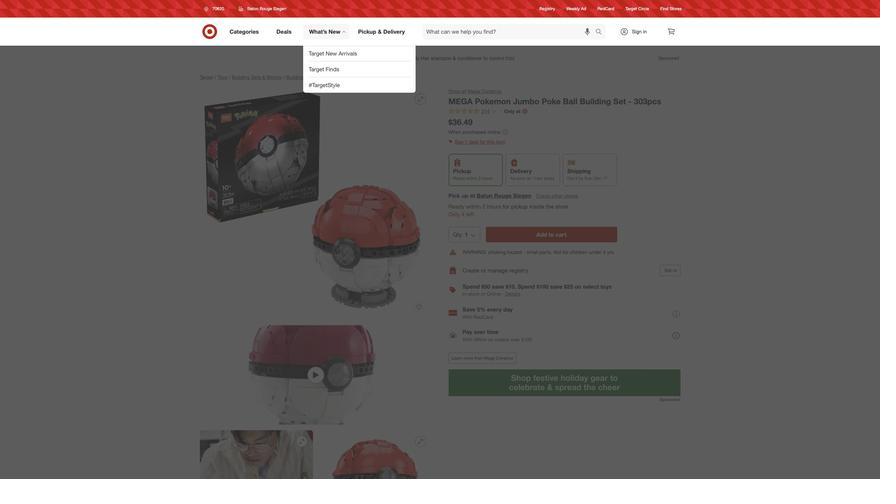 Task type: describe. For each thing, give the bounding box(es) containing it.
siegen inside dropdown button
[[273, 6, 286, 11]]

target for target new arrivals
[[309, 50, 324, 57]]

1 vertical spatial at
[[470, 192, 475, 199]]

target / toys / building sets & blocks / building sets & kits
[[200, 74, 330, 80]]

under
[[589, 249, 602, 255]]

as
[[510, 176, 515, 181]]

baton rouge siegen button
[[477, 192, 532, 200]]

new for what's
[[329, 28, 341, 35]]

only inside the ready within 2 hours for pickup inside the store only 4 left
[[449, 211, 460, 218]]

what's new
[[309, 28, 341, 35]]

2 inside pickup ready within 2 hours
[[479, 176, 481, 181]]

target finds
[[309, 66, 339, 73]]

pickup ready within 2 hours
[[453, 168, 493, 181]]

image gallery element
[[200, 88, 432, 479]]

learn more from mega construx
[[452, 356, 513, 361]]

children
[[570, 249, 588, 255]]

up
[[462, 192, 468, 199]]

sun,
[[585, 176, 593, 181]]

pickup for &
[[358, 28, 376, 35]]

affirm
[[474, 337, 487, 343]]

redcard link
[[598, 6, 614, 12]]

214
[[482, 108, 490, 114]]

purchased
[[463, 129, 486, 135]]

70820 button
[[200, 2, 232, 15]]

kits
[[321, 74, 330, 80]]

yrs.
[[607, 249, 615, 255]]

2 inside the ready within 2 hours for pickup inside the store only 4 left
[[482, 203, 486, 210]]

11am
[[532, 176, 543, 181]]

search button
[[592, 24, 609, 41]]

or inside spend $50 save $10, spend $100 save $25 on select toys in-store or online ∙ details
[[481, 291, 485, 297]]

deals link
[[270, 24, 300, 39]]

baton rouge siegen button
[[234, 2, 291, 15]]

1 or from the top
[[481, 267, 486, 274]]

time
[[487, 329, 499, 336]]

mega pokemon jumbo poke ball building set - 303pcs, 4 of 7 image
[[319, 431, 432, 479]]

jumbo
[[513, 96, 540, 106]]

delivery inside delivery as soon as 11am today
[[510, 168, 532, 175]]

in-
[[463, 291, 469, 297]]

details
[[505, 291, 520, 297]]

1 horizontal spatial &
[[317, 74, 320, 80]]

$100 inside pay over time with affirm on orders over $100
[[521, 337, 532, 343]]

learn
[[452, 356, 462, 361]]

0 horizontal spatial for
[[480, 139, 486, 145]]

target for target finds
[[309, 66, 324, 73]]

1 horizontal spatial at
[[516, 108, 521, 114]]

within inside the ready within 2 hours for pickup inside the store only 4 left
[[466, 203, 481, 210]]

0 vertical spatial over
[[474, 329, 485, 336]]

shipping get it by sun, dec 17
[[567, 168, 608, 181]]

new for target
[[326, 50, 337, 57]]

add
[[536, 231, 547, 238]]

deals
[[276, 28, 292, 35]]

#targetstyle link
[[303, 77, 416, 93]]

building sets & blocks link
[[232, 74, 282, 80]]

find stores
[[660, 6, 682, 11]]

every
[[487, 306, 502, 313]]

1 horizontal spatial baton
[[477, 192, 493, 199]]

sign inside sign in link
[[632, 28, 642, 34]]

1 spend from the left
[[463, 283, 480, 290]]

$25
[[564, 283, 573, 290]]

it
[[575, 176, 578, 181]]

hazard
[[507, 249, 522, 255]]

in inside sign in button
[[674, 268, 677, 273]]

registry
[[540, 6, 555, 11]]

from
[[474, 356, 483, 361]]

sponsored
[[660, 397, 680, 402]]

2 sets from the left
[[305, 74, 315, 80]]

1 vertical spatial advertisement region
[[449, 370, 680, 397]]

add to cart button
[[486, 227, 617, 243]]

finds
[[326, 66, 339, 73]]

inside
[[530, 203, 544, 210]]

left
[[466, 211, 474, 218]]

sign in button
[[660, 265, 680, 276]]

create or manage registry
[[463, 267, 528, 274]]

target circle link
[[626, 6, 649, 12]]

0 vertical spatial redcard
[[598, 6, 614, 11]]

$50
[[481, 283, 490, 290]]

ad
[[581, 6, 586, 11]]

select
[[583, 283, 599, 290]]

5%
[[477, 306, 486, 313]]

as
[[527, 176, 531, 181]]

building for building
[[286, 74, 304, 80]]

target finds link
[[303, 61, 416, 77]]

check other stores
[[536, 193, 578, 199]]

214 link
[[449, 108, 497, 116]]

weekly ad
[[566, 6, 586, 11]]

store inside spend $50 save $10, spend $100 save $25 on select toys in-store or online ∙ details
[[469, 291, 480, 297]]

categories
[[230, 28, 259, 35]]

0 vertical spatial sign in
[[632, 28, 647, 34]]

add to cart
[[536, 231, 567, 238]]

3
[[603, 249, 606, 255]]

shipping
[[567, 168, 591, 175]]

online
[[487, 129, 501, 135]]

ready within 2 hours for pickup inside the store only 4 left
[[449, 203, 568, 218]]

save 5% every day with redcard
[[463, 306, 513, 320]]

1 / from the left
[[215, 74, 216, 80]]

0 vertical spatial delivery
[[383, 28, 405, 35]]

target new arrivals
[[309, 50, 357, 57]]

ready inside the ready within 2 hours for pickup inside the store only 4 left
[[449, 203, 465, 210]]

today
[[544, 176, 555, 181]]

with inside pay over time with affirm on orders over $100
[[463, 337, 472, 343]]

sign inside sign in button
[[664, 268, 673, 273]]

poke
[[542, 96, 561, 106]]

save
[[463, 306, 475, 313]]

mega pokemon jumbo poke ball building set - 303pcs, 2 of 7, play video image
[[200, 325, 432, 425]]

$36.49
[[449, 117, 473, 127]]

pickup & delivery link
[[352, 24, 414, 39]]

manage
[[488, 267, 508, 274]]

blocks
[[267, 74, 282, 80]]

weekly
[[566, 6, 580, 11]]

1
[[465, 139, 468, 145]]

2 vertical spatial for
[[563, 249, 569, 255]]

orders
[[495, 337, 509, 343]]

3 / from the left
[[283, 74, 285, 80]]

warning: choking hazard - small parts. not for children under 3 yrs.
[[463, 249, 615, 255]]



Task type: locate. For each thing, give the bounding box(es) containing it.
1 vertical spatial rouge
[[494, 192, 512, 199]]

- left small
[[523, 249, 525, 255]]

mega pokemon jumbo poke ball building set - 303pcs, 1 of 7 image
[[200, 88, 432, 320]]

sign in
[[632, 28, 647, 34], [664, 268, 677, 273]]

target circle
[[626, 6, 649, 11]]

0 vertical spatial advertisement region
[[194, 50, 686, 67]]

building inside shop all mega construx mega pokemon jumbo poke ball building set - 303pcs
[[580, 96, 611, 106]]

ready up pick
[[453, 176, 465, 181]]

0 vertical spatial construx
[[482, 88, 502, 94]]

spend $50 save $10, spend $100 save $25 on select toys link
[[463, 283, 612, 290]]

hours down pick up at baton rouge siegen
[[487, 203, 501, 210]]

1 vertical spatial with
[[463, 337, 472, 343]]

set
[[613, 96, 626, 106]]

circle
[[638, 6, 649, 11]]

&
[[378, 28, 382, 35], [262, 74, 266, 80], [317, 74, 320, 80]]

with down save
[[463, 314, 472, 320]]

1 vertical spatial new
[[326, 50, 337, 57]]

at right up
[[470, 192, 475, 199]]

$100 inside spend $50 save $10, spend $100 save $25 on select toys in-store or online ∙ details
[[537, 283, 549, 290]]

1 horizontal spatial mega
[[484, 356, 495, 361]]

0 vertical spatial -
[[628, 96, 632, 106]]

only down pokemon
[[504, 108, 515, 114]]

shop
[[449, 88, 460, 94]]

see
[[455, 139, 464, 145]]

0 horizontal spatial sign in
[[632, 28, 647, 34]]

with down pay
[[463, 337, 472, 343]]

$100
[[537, 283, 549, 290], [521, 337, 532, 343]]

0 vertical spatial pickup
[[358, 28, 376, 35]]

0 vertical spatial within
[[466, 176, 477, 181]]

within up left
[[466, 203, 481, 210]]

2
[[479, 176, 481, 181], [482, 203, 486, 210]]

1 vertical spatial delivery
[[510, 168, 532, 175]]

within up up
[[466, 176, 477, 181]]

1 vertical spatial baton
[[477, 192, 493, 199]]

#targetstyle
[[309, 81, 340, 88]]

0 vertical spatial for
[[480, 139, 486, 145]]

ready up 4
[[449, 203, 465, 210]]

0 vertical spatial in
[[643, 28, 647, 34]]

2 spend from the left
[[518, 283, 535, 290]]

hours inside the ready within 2 hours for pickup inside the store only 4 left
[[487, 203, 501, 210]]

0 vertical spatial hours
[[482, 176, 493, 181]]

hours up pick up at baton rouge siegen
[[482, 176, 493, 181]]

1 vertical spatial within
[[466, 203, 481, 210]]

warning:
[[463, 249, 487, 255]]

0 horizontal spatial siegen
[[273, 6, 286, 11]]

0 horizontal spatial save
[[492, 283, 504, 290]]

0 horizontal spatial baton
[[247, 6, 259, 11]]

0 horizontal spatial only
[[449, 211, 460, 218]]

search
[[592, 29, 609, 36]]

target for target circle
[[626, 6, 637, 11]]

1 vertical spatial 2
[[482, 203, 486, 210]]

0 horizontal spatial in
[[643, 28, 647, 34]]

0 vertical spatial new
[[329, 28, 341, 35]]

when
[[449, 129, 461, 135]]

construx inside learn more from mega construx button
[[496, 356, 513, 361]]

1 horizontal spatial save
[[550, 283, 563, 290]]

1 horizontal spatial $100
[[537, 283, 549, 290]]

by
[[579, 176, 583, 181]]

1 horizontal spatial in
[[674, 268, 677, 273]]

0 horizontal spatial mega
[[468, 88, 480, 94]]

target left circle
[[626, 6, 637, 11]]

rouge
[[260, 6, 272, 11], [494, 192, 512, 199]]

only left 4
[[449, 211, 460, 218]]

store
[[556, 203, 568, 210], [469, 291, 480, 297]]

1 vertical spatial or
[[481, 291, 485, 297]]

0 vertical spatial $100
[[537, 283, 549, 290]]

2 horizontal spatial building
[[580, 96, 611, 106]]

0 horizontal spatial building
[[232, 74, 250, 80]]

1 vertical spatial over
[[511, 337, 520, 343]]

for right not
[[563, 249, 569, 255]]

what's
[[309, 28, 327, 35]]

2 save from the left
[[550, 283, 563, 290]]

spend up in-
[[463, 283, 480, 290]]

arrivals
[[339, 50, 357, 57]]

1 horizontal spatial rouge
[[494, 192, 512, 199]]

when purchased online
[[449, 129, 501, 135]]

on
[[575, 283, 581, 290], [488, 337, 494, 343]]

delivery
[[383, 28, 405, 35], [510, 168, 532, 175]]

building
[[232, 74, 250, 80], [286, 74, 304, 80], [580, 96, 611, 106]]

rouge up the ready within 2 hours for pickup inside the store only 4 left at the right top
[[494, 192, 512, 199]]

∙
[[502, 291, 504, 297]]

target left toys link
[[200, 74, 213, 80]]

new right what's
[[329, 28, 341, 35]]

2 / from the left
[[229, 74, 231, 80]]

for
[[480, 139, 486, 145], [503, 203, 510, 210], [563, 249, 569, 255]]

0 vertical spatial rouge
[[260, 6, 272, 11]]

for inside the ready within 2 hours for pickup inside the store only 4 left
[[503, 203, 510, 210]]

building left set
[[580, 96, 611, 106]]

new
[[329, 28, 341, 35], [326, 50, 337, 57]]

baton rouge siegen
[[247, 6, 286, 11]]

see 1 deal for this item
[[455, 139, 506, 145]]

registry
[[509, 267, 528, 274]]

toys
[[218, 74, 227, 80]]

check
[[536, 193, 550, 199]]

& left kits at the left top of the page
[[317, 74, 320, 80]]

1 horizontal spatial on
[[575, 283, 581, 290]]

mega inside shop all mega construx mega pokemon jumbo poke ball building set - 303pcs
[[468, 88, 480, 94]]

$100 left $25
[[537, 283, 549, 290]]

sign in link
[[614, 24, 658, 39]]

save left $25
[[550, 283, 563, 290]]

0 horizontal spatial rouge
[[260, 6, 272, 11]]

1 horizontal spatial sign in
[[664, 268, 677, 273]]

17
[[603, 176, 608, 181]]

2 with from the top
[[463, 337, 472, 343]]

pay
[[463, 329, 472, 336]]

0 vertical spatial store
[[556, 203, 568, 210]]

1 horizontal spatial store
[[556, 203, 568, 210]]

0 horizontal spatial at
[[470, 192, 475, 199]]

1 vertical spatial sign in
[[664, 268, 677, 273]]

1 vertical spatial mega
[[484, 356, 495, 361]]

1 vertical spatial $100
[[521, 337, 532, 343]]

in inside sign in link
[[643, 28, 647, 34]]

0 vertical spatial sign
[[632, 28, 642, 34]]

sign
[[632, 28, 642, 34], [664, 268, 673, 273]]

2 down pick up at baton rouge siegen
[[482, 203, 486, 210]]

2 horizontal spatial for
[[563, 249, 569, 255]]

target up target finds
[[309, 50, 324, 57]]

create
[[463, 267, 479, 274]]

advertisement region
[[194, 50, 686, 67], [449, 370, 680, 397]]

0 horizontal spatial on
[[488, 337, 494, 343]]

rouge inside dropdown button
[[260, 6, 272, 11]]

0 horizontal spatial spend
[[463, 283, 480, 290]]

building right toys
[[232, 74, 250, 80]]

redcard right ad
[[598, 6, 614, 11]]

deal
[[469, 139, 478, 145]]

shop all mega construx mega pokemon jumbo poke ball building set - 303pcs
[[449, 88, 661, 106]]

4
[[462, 211, 465, 218]]

only at
[[504, 108, 521, 114]]

1 save from the left
[[492, 283, 504, 290]]

over right orders on the bottom of page
[[511, 337, 520, 343]]

2 horizontal spatial /
[[283, 74, 285, 80]]

store down check other stores button
[[556, 203, 568, 210]]

- inside shop all mega construx mega pokemon jumbo poke ball building set - 303pcs
[[628, 96, 632, 106]]

0 vertical spatial with
[[463, 314, 472, 320]]

1 vertical spatial redcard
[[474, 314, 493, 320]]

What can we help you find? suggestions appear below search field
[[422, 24, 597, 39]]

soon
[[516, 176, 526, 181]]

1 vertical spatial pickup
[[453, 168, 471, 175]]

1 vertical spatial sign
[[664, 268, 673, 273]]

2 or from the top
[[481, 291, 485, 297]]

on right $25
[[575, 283, 581, 290]]

pickup
[[511, 203, 528, 210]]

over
[[474, 329, 485, 336], [511, 337, 520, 343]]

sign in inside button
[[664, 268, 677, 273]]

2 up pick up at baton rouge siegen
[[479, 176, 481, 181]]

70820
[[212, 6, 224, 11]]

0 vertical spatial 2
[[479, 176, 481, 181]]

building sets & kits link
[[286, 74, 330, 80]]

more
[[464, 356, 473, 361]]

& up target new arrivals link
[[378, 28, 382, 35]]

parts.
[[540, 249, 552, 255]]

mega pokemon jumbo poke ball building set - 303pcs, 3 of 7 image
[[200, 431, 313, 479]]

0 horizontal spatial redcard
[[474, 314, 493, 320]]

1 horizontal spatial delivery
[[510, 168, 532, 175]]

1 horizontal spatial sign
[[664, 268, 673, 273]]

on down time
[[488, 337, 494, 343]]

0 vertical spatial or
[[481, 267, 486, 274]]

pickup for ready
[[453, 168, 471, 175]]

spend $50 save $10, spend $100 save $25 on select toys in-store or online ∙ details
[[463, 283, 612, 297]]

1 sets from the left
[[251, 74, 261, 80]]

1 horizontal spatial sets
[[305, 74, 315, 80]]

redcard down 5%
[[474, 314, 493, 320]]

siegen up deals
[[273, 6, 286, 11]]

new up finds
[[326, 50, 337, 57]]

1 vertical spatial for
[[503, 203, 510, 210]]

toys
[[601, 283, 612, 290]]

on inside pay over time with affirm on orders over $100
[[488, 337, 494, 343]]

0 vertical spatial siegen
[[273, 6, 286, 11]]

at
[[516, 108, 521, 114], [470, 192, 475, 199]]

1 vertical spatial only
[[449, 211, 460, 218]]

0 vertical spatial baton
[[247, 6, 259, 11]]

find
[[660, 6, 669, 11]]

1 vertical spatial store
[[469, 291, 480, 297]]

rouge up deals link
[[260, 6, 272, 11]]

1 vertical spatial siegen
[[513, 192, 532, 199]]

0 vertical spatial ready
[[453, 176, 465, 181]]

on inside spend $50 save $10, spend $100 save $25 on select toys in-store or online ∙ details
[[575, 283, 581, 290]]

baton right up
[[477, 192, 493, 199]]

find stores link
[[660, 6, 682, 12]]

mega right all on the right of the page
[[468, 88, 480, 94]]

construx down orders on the bottom of page
[[496, 356, 513, 361]]

1 horizontal spatial siegen
[[513, 192, 532, 199]]

redcard
[[598, 6, 614, 11], [474, 314, 493, 320]]

store up save
[[469, 291, 480, 297]]

dec
[[594, 176, 602, 181]]

0 horizontal spatial pickup
[[358, 28, 376, 35]]

- right set
[[628, 96, 632, 106]]

for left this
[[480, 139, 486, 145]]

pickup inside pickup ready within 2 hours
[[453, 168, 471, 175]]

construx inside shop all mega construx mega pokemon jumbo poke ball building set - 303pcs
[[482, 88, 502, 94]]

1 horizontal spatial for
[[503, 203, 510, 210]]

pickup
[[358, 28, 376, 35], [453, 168, 471, 175]]

store inside the ready within 2 hours for pickup inside the store only 4 left
[[556, 203, 568, 210]]

1 horizontal spatial /
[[229, 74, 231, 80]]

pickup up up
[[453, 168, 471, 175]]

hours inside pickup ready within 2 hours
[[482, 176, 493, 181]]

0 horizontal spatial sign
[[632, 28, 642, 34]]

/ right toys
[[229, 74, 231, 80]]

0 horizontal spatial sets
[[251, 74, 261, 80]]

0 vertical spatial mega
[[468, 88, 480, 94]]

1 horizontal spatial building
[[286, 74, 304, 80]]

cart
[[556, 231, 567, 238]]

1 vertical spatial -
[[523, 249, 525, 255]]

within inside pickup ready within 2 hours
[[466, 176, 477, 181]]

0 horizontal spatial /
[[215, 74, 216, 80]]

spend
[[463, 283, 480, 290], [518, 283, 535, 290]]

spend up the details
[[518, 283, 535, 290]]

construx
[[482, 88, 502, 94], [496, 356, 513, 361]]

delivery as soon as 11am today
[[510, 168, 555, 181]]

ready inside pickup ready within 2 hours
[[453, 176, 465, 181]]

baton inside dropdown button
[[247, 6, 259, 11]]

choking
[[488, 249, 506, 255]]

only
[[504, 108, 515, 114], [449, 211, 460, 218]]

target
[[626, 6, 637, 11], [309, 50, 324, 57], [309, 66, 324, 73], [200, 74, 213, 80]]

1 vertical spatial construx
[[496, 356, 513, 361]]

0 horizontal spatial delivery
[[383, 28, 405, 35]]

1 horizontal spatial over
[[511, 337, 520, 343]]

at down jumbo
[[516, 108, 521, 114]]

save up online
[[492, 283, 504, 290]]

sets left kits at the left top of the page
[[305, 74, 315, 80]]

0 vertical spatial on
[[575, 283, 581, 290]]

0 vertical spatial only
[[504, 108, 515, 114]]

-
[[628, 96, 632, 106], [523, 249, 525, 255]]

/
[[215, 74, 216, 80], [229, 74, 231, 80], [283, 74, 285, 80]]

redcard inside "save 5% every day with redcard"
[[474, 314, 493, 320]]

mega right from
[[484, 356, 495, 361]]

0 horizontal spatial $100
[[521, 337, 532, 343]]

baton up the categories link
[[247, 6, 259, 11]]

sets left blocks
[[251, 74, 261, 80]]

1 horizontal spatial redcard
[[598, 6, 614, 11]]

toys link
[[218, 74, 227, 80]]

details button
[[505, 290, 521, 298]]

this
[[487, 139, 495, 145]]

over up affirm
[[474, 329, 485, 336]]

get
[[567, 176, 574, 181]]

construx up pokemon
[[482, 88, 502, 94]]

1 with from the top
[[463, 314, 472, 320]]

& left blocks
[[262, 74, 266, 80]]

2 horizontal spatial &
[[378, 28, 382, 35]]

1 horizontal spatial pickup
[[453, 168, 471, 175]]

sets
[[251, 74, 261, 80], [305, 74, 315, 80]]

1 horizontal spatial spend
[[518, 283, 535, 290]]

with inside "save 5% every day with redcard"
[[463, 314, 472, 320]]

1 horizontal spatial only
[[504, 108, 515, 114]]

or right create at the right bottom of page
[[481, 267, 486, 274]]

0 horizontal spatial over
[[474, 329, 485, 336]]

0 horizontal spatial -
[[523, 249, 525, 255]]

/ right blocks
[[283, 74, 285, 80]]

target up building sets & kits link
[[309, 66, 324, 73]]

siegen up pickup
[[513, 192, 532, 199]]

/ left toys
[[215, 74, 216, 80]]

online
[[487, 291, 501, 297]]

pickup & delivery
[[358, 28, 405, 35]]

pickup up target new arrivals link
[[358, 28, 376, 35]]

item
[[496, 139, 506, 145]]

0 horizontal spatial &
[[262, 74, 266, 80]]

or down the $50
[[481, 291, 485, 297]]

for down baton rouge siegen button
[[503, 203, 510, 210]]

$100 right orders on the bottom of page
[[521, 337, 532, 343]]

registry link
[[540, 6, 555, 12]]

small
[[527, 249, 538, 255]]

1 horizontal spatial -
[[628, 96, 632, 106]]

see 1 deal for this item link
[[449, 137, 680, 147]]

to
[[549, 231, 554, 238]]

building for mega
[[580, 96, 611, 106]]

stores
[[670, 6, 682, 11]]

building right blocks
[[286, 74, 304, 80]]

mega inside button
[[484, 356, 495, 361]]

1 vertical spatial ready
[[449, 203, 465, 210]]



Task type: vqa. For each thing, say whether or not it's contained in the screenshot.
the top in
yes



